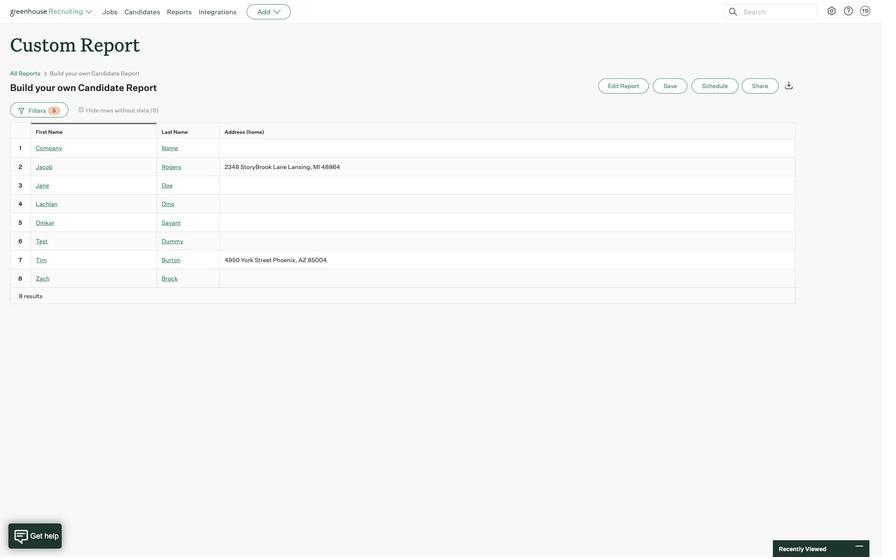 Task type: vqa. For each thing, say whether or not it's contained in the screenshot.
the last name *
no



Task type: describe. For each thing, give the bounding box(es) containing it.
brock
[[162, 275, 178, 282]]

doe
[[162, 182, 173, 189]]

0 vertical spatial candidate
[[91, 70, 120, 77]]

brock link
[[162, 275, 178, 282]]

storybrook
[[240, 163, 272, 170]]

filters
[[29, 107, 46, 114]]

dino link
[[162, 200, 174, 208]]

td button
[[860, 6, 870, 16]]

share
[[752, 82, 768, 89]]

schedule button
[[692, 79, 738, 94]]

cell for doe
[[220, 176, 796, 195]]

8 cell
[[10, 269, 31, 288]]

download image
[[784, 80, 794, 90]]

1 vertical spatial your
[[35, 82, 55, 93]]

table containing 1
[[10, 123, 796, 304]]

greenhouse recruiting image
[[10, 7, 86, 17]]

zach link
[[36, 275, 50, 282]]

company link
[[36, 145, 62, 152]]

(0)
[[150, 106, 159, 114]]

save
[[664, 82, 677, 89]]

0 vertical spatial build
[[50, 70, 64, 77]]

3
[[18, 182, 22, 189]]

street
[[255, 256, 272, 263]]

cell for savant
[[220, 213, 796, 232]]

edit report
[[608, 82, 639, 89]]

1
[[19, 145, 22, 152]]

custom report
[[10, 32, 140, 57]]

recently
[[779, 545, 804, 552]]

name inside row group
[[162, 145, 178, 152]]

8 for 8 results
[[19, 293, 23, 300]]

phoenix,
[[273, 256, 297, 263]]

0 horizontal spatial reports
[[19, 70, 41, 77]]

(home)
[[246, 129, 264, 135]]

tim link
[[36, 256, 47, 263]]

1 vertical spatial build your own candidate report
[[10, 82, 157, 93]]

viewed
[[805, 545, 827, 552]]

4 cell
[[10, 195, 31, 213]]

report up data
[[126, 82, 157, 93]]

york
[[241, 256, 253, 263]]

cell for brock
[[220, 269, 796, 288]]

omkar link
[[36, 219, 54, 226]]

rogers
[[162, 163, 181, 170]]

Search text field
[[742, 6, 809, 18]]

cell for dummy
[[220, 232, 796, 251]]

6
[[18, 238, 22, 245]]

schedule
[[702, 82, 728, 89]]

row containing 6
[[10, 232, 796, 251]]

build your own candidate report link
[[50, 70, 140, 77]]

last name column header
[[157, 123, 222, 141]]

2
[[19, 163, 22, 170]]

rows
[[100, 106, 113, 114]]

burton
[[162, 256, 181, 263]]

td button
[[859, 4, 872, 18]]

first
[[36, 129, 47, 135]]

2348
[[225, 163, 239, 170]]

company
[[36, 145, 62, 152]]

all reports
[[10, 70, 41, 77]]

test
[[36, 238, 48, 245]]

dummy link
[[162, 238, 183, 245]]

custom
[[10, 32, 76, 57]]

7
[[19, 256, 22, 263]]

48864
[[321, 163, 340, 170]]

0 vertical spatial build your own candidate report
[[50, 70, 140, 77]]

8 results
[[19, 293, 43, 300]]

jobs link
[[102, 8, 118, 16]]

share button
[[742, 79, 779, 94]]

rogers link
[[162, 163, 181, 170]]

report up without
[[121, 70, 140, 77]]

jane link
[[36, 182, 49, 189]]

hide
[[86, 106, 99, 114]]

recently viewed
[[779, 545, 827, 552]]



Task type: locate. For each thing, give the bounding box(es) containing it.
your
[[65, 70, 77, 77], [35, 82, 55, 93]]

1 cell from the top
[[220, 139, 796, 158]]

address (home)
[[225, 129, 264, 135]]

column header
[[10, 123, 33, 141]]

2 row from the top
[[10, 139, 796, 158]]

1 horizontal spatial reports
[[167, 8, 192, 16]]

5
[[53, 108, 56, 114], [18, 219, 22, 226]]

first name column header
[[31, 123, 159, 141]]

report down jobs on the top
[[80, 32, 140, 57]]

last name
[[162, 129, 188, 135]]

lachlan link
[[36, 200, 58, 208]]

row containing 8
[[10, 269, 796, 288]]

cell for name
[[220, 139, 796, 158]]

1 vertical spatial 5
[[18, 219, 22, 226]]

results
[[24, 293, 43, 300]]

zach
[[36, 275, 50, 282]]

doe link
[[162, 182, 173, 189]]

row containing first name
[[10, 123, 796, 141]]

savant link
[[162, 219, 181, 226]]

0 vertical spatial your
[[65, 70, 77, 77]]

8 for 8
[[18, 275, 22, 282]]

dino
[[162, 200, 174, 208]]

omkar
[[36, 219, 54, 226]]

jacob link
[[36, 163, 53, 170]]

build your own candidate report down 'custom report'
[[50, 70, 140, 77]]

add button
[[247, 4, 291, 19]]

row containing 3
[[10, 176, 796, 195]]

1 vertical spatial reports
[[19, 70, 41, 77]]

data
[[137, 106, 149, 114]]

5 right filters
[[53, 108, 56, 114]]

0 horizontal spatial 5
[[18, 219, 22, 226]]

mi
[[313, 163, 320, 170]]

report
[[80, 32, 140, 57], [121, 70, 140, 77], [126, 82, 157, 93], [620, 82, 639, 89]]

edit report link
[[598, 79, 649, 94]]

4 cell from the top
[[220, 213, 796, 232]]

1 row from the top
[[10, 123, 796, 141]]

table
[[10, 123, 796, 304]]

save and schedule this report to revisit it! element
[[653, 79, 692, 94]]

9 row from the top
[[10, 269, 796, 288]]

1 vertical spatial candidate
[[78, 82, 124, 93]]

4 row from the top
[[10, 176, 796, 195]]

candidates link
[[124, 8, 160, 16]]

0 vertical spatial 5
[[53, 108, 56, 114]]

8
[[18, 275, 22, 282], [19, 293, 23, 300]]

savant
[[162, 219, 181, 226]]

6 cell from the top
[[220, 269, 796, 288]]

candidate
[[91, 70, 120, 77], [78, 82, 124, 93]]

2 cell
[[10, 158, 31, 176]]

row containing 4
[[10, 195, 796, 213]]

last
[[162, 129, 172, 135]]

reports right the candidates link
[[167, 8, 192, 16]]

1 horizontal spatial own
[[79, 70, 90, 77]]

own down build your own candidate report link
[[57, 82, 76, 93]]

your down 'custom report'
[[65, 70, 77, 77]]

all
[[10, 70, 17, 77]]

build your own candidate report down build your own candidate report link
[[10, 82, 157, 93]]

8 inside cell
[[18, 275, 22, 282]]

name
[[48, 129, 63, 135], [173, 129, 188, 135], [162, 145, 178, 152]]

3 cell
[[10, 176, 31, 195]]

integrations link
[[199, 8, 237, 16]]

lansing,
[[288, 163, 312, 170]]

integrations
[[199, 8, 237, 16]]

candidate down build your own candidate report link
[[78, 82, 124, 93]]

dummy
[[162, 238, 183, 245]]

name right first
[[48, 129, 63, 135]]

report right "edit"
[[620, 82, 639, 89]]

name right last at the top left of the page
[[173, 129, 188, 135]]

8 left results
[[19, 293, 23, 300]]

td
[[862, 8, 869, 14]]

candidate up rows
[[91, 70, 120, 77]]

3 cell from the top
[[220, 195, 796, 213]]

0 vertical spatial reports
[[167, 8, 192, 16]]

az
[[298, 256, 306, 263]]

own down 'custom report'
[[79, 70, 90, 77]]

1 vertical spatial build
[[10, 82, 33, 93]]

first name
[[36, 129, 63, 135]]

row containing 7
[[10, 251, 796, 269]]

7 row from the top
[[10, 232, 796, 251]]

1 horizontal spatial your
[[65, 70, 77, 77]]

reports right all
[[19, 70, 41, 77]]

cell
[[220, 139, 796, 158], [220, 176, 796, 195], [220, 195, 796, 213], [220, 213, 796, 232], [220, 232, 796, 251], [220, 269, 796, 288]]

Hide rows without data (0) checkbox
[[78, 107, 84, 112]]

1 horizontal spatial 5
[[53, 108, 56, 114]]

save button
[[653, 79, 687, 94]]

edit
[[608, 82, 619, 89]]

7 cell
[[10, 251, 31, 269]]

8 down 7 cell
[[18, 275, 22, 282]]

row containing 1
[[10, 139, 796, 158]]

jane
[[36, 182, 49, 189]]

address
[[225, 129, 245, 135]]

lane
[[273, 163, 287, 170]]

row group containing 1
[[10, 139, 796, 288]]

row group
[[10, 139, 796, 288]]

4950
[[225, 256, 240, 263]]

85004
[[308, 256, 327, 263]]

4950 york street phoenix, az 85004
[[225, 256, 327, 263]]

name link
[[162, 145, 178, 152]]

4
[[18, 200, 22, 208]]

reports link
[[167, 8, 192, 16]]

name down last at the top left of the page
[[162, 145, 178, 152]]

1 cell
[[10, 139, 31, 158]]

2 cell from the top
[[220, 176, 796, 195]]

build right all reports
[[50, 70, 64, 77]]

5 cell
[[10, 213, 31, 232]]

cell for dino
[[220, 195, 796, 213]]

without
[[115, 106, 135, 114]]

6 cell
[[10, 232, 31, 251]]

8 row from the top
[[10, 251, 796, 269]]

filter image
[[17, 107, 24, 114]]

candidates
[[124, 8, 160, 16]]

your up filters
[[35, 82, 55, 93]]

add
[[257, 8, 270, 16]]

reports
[[167, 8, 192, 16], [19, 70, 41, 77]]

burton link
[[162, 256, 181, 263]]

0 horizontal spatial your
[[35, 82, 55, 93]]

2348 storybrook lane lansing, mi 48864
[[225, 163, 340, 170]]

3 row from the top
[[10, 158, 796, 176]]

0 vertical spatial own
[[79, 70, 90, 77]]

hide rows without data (0)
[[86, 106, 159, 114]]

row containing 2
[[10, 158, 796, 176]]

test link
[[36, 238, 48, 245]]

tim
[[36, 256, 47, 263]]

lachlan
[[36, 200, 58, 208]]

0 vertical spatial 8
[[18, 275, 22, 282]]

0 horizontal spatial build
[[10, 82, 33, 93]]

row containing 5
[[10, 213, 796, 232]]

5 row from the top
[[10, 195, 796, 213]]

0 horizontal spatial own
[[57, 82, 76, 93]]

row
[[10, 123, 796, 141], [10, 139, 796, 158], [10, 158, 796, 176], [10, 176, 796, 195], [10, 195, 796, 213], [10, 213, 796, 232], [10, 232, 796, 251], [10, 251, 796, 269], [10, 269, 796, 288]]

jobs
[[102, 8, 118, 16]]

1 horizontal spatial build
[[50, 70, 64, 77]]

all reports link
[[10, 70, 41, 77]]

name for last name
[[173, 129, 188, 135]]

jacob
[[36, 163, 53, 170]]

build down all reports link
[[10, 82, 33, 93]]

5 inside 5 cell
[[18, 219, 22, 226]]

5 cell from the top
[[220, 232, 796, 251]]

1 vertical spatial 8
[[19, 293, 23, 300]]

build your own candidate report
[[50, 70, 140, 77], [10, 82, 157, 93]]

name for first name
[[48, 129, 63, 135]]

6 row from the top
[[10, 213, 796, 232]]

1 vertical spatial own
[[57, 82, 76, 93]]

5 down 4 cell
[[18, 219, 22, 226]]

configure image
[[827, 6, 837, 16]]



